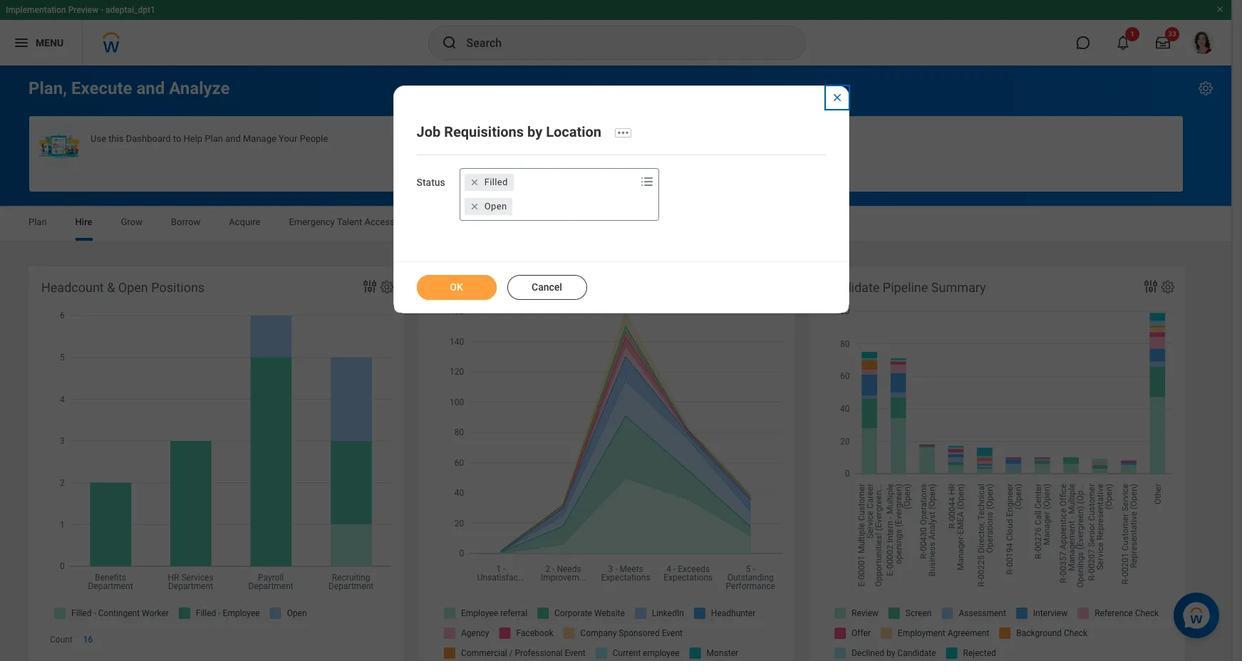 Task type: vqa. For each thing, say whether or not it's contained in the screenshot.
Profile Logan Mcneil element
yes



Task type: describe. For each thing, give the bounding box(es) containing it.
-
[[101, 5, 103, 15]]

ok button
[[417, 275, 496, 300]]

headcount
[[41, 280, 104, 295]]

&
[[107, 280, 115, 295]]

implementation
[[6, 5, 66, 15]]

plan inside button
[[205, 133, 223, 144]]

execute
[[71, 78, 132, 98]]

search image
[[441, 34, 458, 51]]

open element
[[485, 200, 507, 213]]

borrow
[[171, 217, 200, 227]]

job requisitions by location link
[[417, 123, 602, 140]]

preview
[[68, 5, 98, 15]]

filled element
[[485, 176, 508, 189]]

summary
[[931, 280, 986, 295]]

positions
[[151, 280, 205, 295]]

hiring
[[525, 280, 559, 295]]

grow
[[121, 217, 142, 227]]

x small image
[[467, 199, 482, 214]]

16 button
[[83, 634, 95, 646]]

by inside dialog
[[527, 123, 543, 140]]

performance by hiring source
[[431, 280, 602, 295]]

ok
[[450, 282, 463, 293]]

requisitions
[[444, 123, 524, 140]]

open, press delete to clear value. option
[[465, 198, 513, 215]]

implementation preview -   adeptai_dpt1 banner
[[0, 0, 1232, 66]]

headcount & open positions element
[[29, 267, 404, 661]]

configure this page image
[[1197, 80, 1215, 97]]

headcount & open positions
[[41, 280, 205, 295]]

close environment banner image
[[1216, 5, 1225, 14]]

filled
[[485, 177, 508, 187]]

emergency
[[289, 217, 335, 227]]

cancel
[[532, 282, 562, 293]]

job
[[417, 123, 441, 140]]

hire
[[75, 217, 92, 227]]

dashboard
[[126, 133, 171, 144]]

cancel button
[[507, 275, 587, 300]]

source
[[562, 280, 602, 295]]

talent
[[337, 217, 362, 227]]

pipeline
[[883, 280, 928, 295]]

candidate pipeline summary
[[822, 280, 986, 295]]

implementation preview -   adeptai_dpt1
[[6, 5, 155, 15]]



Task type: locate. For each thing, give the bounding box(es) containing it.
1 horizontal spatial by
[[527, 123, 543, 140]]

0 vertical spatial open
[[485, 201, 507, 211]]

emergency talent access
[[289, 217, 395, 227]]

1 horizontal spatial and
[[225, 133, 241, 144]]

1 vertical spatial and
[[225, 133, 241, 144]]

tab list inside plan, execute and analyze main content
[[14, 207, 1217, 241]]

0 vertical spatial plan
[[205, 133, 223, 144]]

1 vertical spatial open
[[118, 280, 148, 295]]

1 horizontal spatial open
[[485, 201, 507, 211]]

by left hiring
[[509, 280, 522, 295]]

0 horizontal spatial plan
[[29, 217, 47, 227]]

performance
[[431, 280, 505, 295]]

use
[[91, 133, 106, 144]]

help
[[184, 133, 203, 144]]

and left the analyze
[[136, 78, 165, 98]]

analyze
[[169, 78, 230, 98]]

adeptai_dpt1
[[106, 5, 155, 15]]

job requisitions by location
[[417, 123, 602, 140]]

plan left the hire
[[29, 217, 47, 227]]

0 vertical spatial by
[[527, 123, 543, 140]]

acquire
[[229, 217, 260, 227]]

and
[[136, 78, 165, 98], [225, 133, 241, 144]]

items selected list box
[[460, 171, 637, 218]]

1 horizontal spatial plan
[[205, 133, 223, 144]]

filled, press delete to clear value. option
[[465, 174, 514, 191]]

0 horizontal spatial open
[[118, 280, 148, 295]]

open
[[485, 201, 507, 211], [118, 280, 148, 295]]

manage
[[243, 133, 276, 144]]

and inside "use this dashboard to help plan and manage your people" button
[[225, 133, 241, 144]]

open inside plan, execute and analyze main content
[[118, 280, 148, 295]]

x small image
[[467, 175, 482, 189]]

access
[[365, 217, 395, 227]]

job requisitions by location dialog
[[393, 86, 849, 314]]

1 vertical spatial plan
[[29, 217, 47, 227]]

plan, execute and analyze main content
[[0, 66, 1232, 661]]

notifications large image
[[1116, 36, 1130, 50]]

by
[[527, 123, 543, 140], [509, 280, 522, 295]]

use this dashboard to help plan and manage your people
[[91, 133, 328, 144]]

tab list containing plan
[[14, 207, 1217, 241]]

close view security group image
[[831, 92, 843, 103]]

to
[[173, 133, 181, 144]]

use this dashboard to help plan and manage your people button
[[29, 116, 1183, 192]]

people
[[300, 133, 328, 144]]

plan, execute and analyze
[[29, 78, 230, 98]]

by left location
[[527, 123, 543, 140]]

count
[[50, 635, 73, 645]]

inbox large image
[[1156, 36, 1170, 50]]

and left manage on the top left
[[225, 133, 241, 144]]

profile logan mcneil element
[[1183, 27, 1223, 58]]

open right x small image
[[485, 201, 507, 211]]

your
[[279, 133, 298, 144]]

16
[[83, 635, 93, 645]]

0 vertical spatial and
[[136, 78, 165, 98]]

0 horizontal spatial by
[[509, 280, 522, 295]]

candidate pipeline summary element
[[809, 267, 1185, 661]]

this
[[109, 133, 124, 144]]

candidate
[[822, 280, 880, 295]]

open inside option
[[485, 201, 507, 211]]

plan inside tab list
[[29, 217, 47, 227]]

plan
[[205, 133, 223, 144], [29, 217, 47, 227]]

0 horizontal spatial and
[[136, 78, 165, 98]]

1 vertical spatial by
[[509, 280, 522, 295]]

performance by hiring source element
[[418, 267, 795, 661]]

location
[[546, 123, 602, 140]]

open right &
[[118, 280, 148, 295]]

plan right help
[[205, 133, 223, 144]]

prompts image
[[639, 173, 656, 190]]

tab list
[[14, 207, 1217, 241]]

plan,
[[29, 78, 67, 98]]

by inside plan, execute and analyze main content
[[509, 280, 522, 295]]

status
[[417, 177, 445, 188]]



